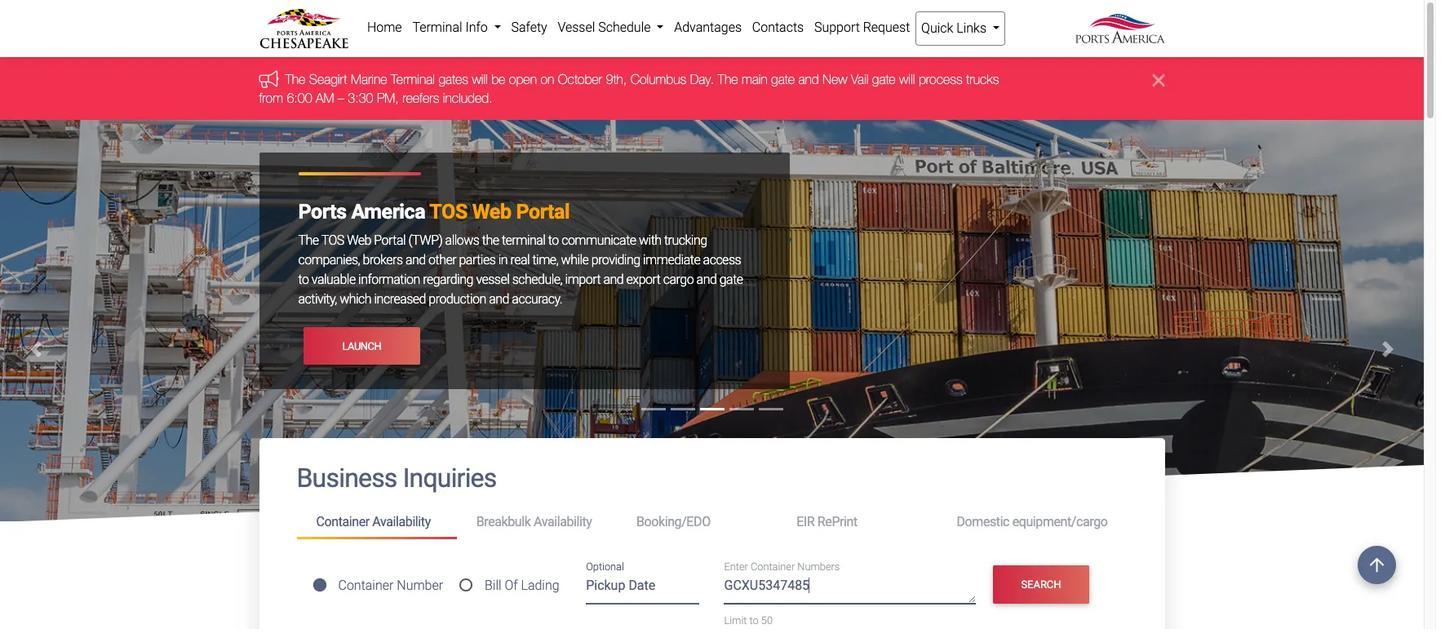 Task type: locate. For each thing, give the bounding box(es) containing it.
which
[[340, 292, 371, 307]]

vessel
[[476, 272, 510, 287]]

search button
[[993, 566, 1089, 604]]

web up the
[[472, 200, 511, 224]]

the for the tos web portal (twp) allows the terminal to communicate with trucking companies,                         brokers and other parties in real time, while providing immediate access to valuable                         information regarding vessel schedule, import and export cargo and gate activity, which increased production and accuracy.
[[298, 233, 319, 248]]

0 horizontal spatial tos
[[321, 233, 344, 248]]

the inside the tos web portal (twp) allows the terminal to communicate with trucking companies,                         brokers and other parties in real time, while providing immediate access to valuable                         information regarding vessel schedule, import and export cargo and gate activity, which increased production and accuracy.
[[298, 233, 319, 248]]

the seagirt marine terminal gates will be open on october 9th, columbus day. the main gate and new vail gate will process trucks from 6:00 am – 3:30 pm, reefers included. link
[[259, 72, 999, 105]]

terminal up reefers
[[391, 72, 435, 87]]

links
[[957, 20, 987, 36]]

vessel schedule
[[558, 20, 654, 35]]

will left process
[[900, 72, 915, 87]]

(twp)
[[409, 233, 443, 248]]

0 vertical spatial tos
[[430, 200, 468, 224]]

availability for container availability
[[372, 514, 431, 530]]

2 horizontal spatial to
[[750, 615, 759, 627]]

request
[[863, 20, 910, 35]]

terminal info
[[413, 20, 491, 35]]

0 horizontal spatial web
[[347, 233, 371, 248]]

companies,
[[298, 252, 360, 268]]

quick links link
[[916, 11, 1006, 46]]

container for container availability
[[316, 514, 370, 530]]

container availability link
[[297, 507, 457, 540]]

new
[[823, 72, 848, 87]]

2 will from the left
[[900, 72, 915, 87]]

breakbulk availability
[[476, 514, 592, 530]]

the
[[482, 233, 499, 248]]

tos
[[430, 200, 468, 224], [321, 233, 344, 248]]

1 vertical spatial container
[[751, 561, 795, 573]]

portal up brokers
[[374, 233, 406, 248]]

breakbulk availability link
[[457, 507, 617, 537]]

gate
[[771, 72, 795, 87], [872, 72, 896, 87], [720, 272, 743, 287]]

cargo
[[663, 272, 694, 287]]

terminal
[[502, 233, 546, 248]]

enter container numbers
[[724, 561, 840, 573]]

schedule
[[598, 20, 651, 35]]

production
[[429, 292, 486, 307]]

of
[[505, 578, 518, 593]]

providing
[[592, 252, 640, 268]]

ports america tos web portal
[[298, 200, 570, 224]]

2 vertical spatial container
[[338, 578, 394, 593]]

Enter Container Numbers text field
[[724, 576, 976, 604]]

container right enter at bottom right
[[751, 561, 795, 573]]

availability down 'business inquiries'
[[372, 514, 431, 530]]

0 horizontal spatial portal
[[374, 233, 406, 248]]

terminal left info
[[413, 20, 462, 35]]

numbers
[[798, 561, 840, 573]]

0 vertical spatial container
[[316, 514, 370, 530]]

terminal info link
[[407, 11, 506, 44]]

50
[[761, 615, 773, 627]]

0 vertical spatial portal
[[516, 200, 570, 224]]

the for the seagirt marine terminal gates will be open on october 9th, columbus day. the main gate and new vail gate will process trucks from 6:00 am – 3:30 pm, reefers included.
[[285, 72, 306, 87]]

0 vertical spatial to
[[548, 233, 559, 248]]

the up 6:00
[[285, 72, 306, 87]]

launch link
[[303, 327, 421, 365]]

tos web portal image
[[0, 120, 1424, 629]]

1 vertical spatial to
[[298, 272, 309, 287]]

terminal
[[413, 20, 462, 35], [391, 72, 435, 87]]

the seagirt marine terminal gates will be open on october 9th, columbus day. the main gate and new vail gate will process trucks from 6:00 am – 3:30 pm, reefers included.
[[259, 72, 999, 105]]

1 horizontal spatial gate
[[771, 72, 795, 87]]

pm,
[[377, 90, 399, 105]]

gate right main
[[771, 72, 795, 87]]

to up 'activity,' on the top
[[298, 272, 309, 287]]

1 availability from the left
[[372, 514, 431, 530]]

other
[[429, 252, 456, 268]]

home link
[[362, 11, 407, 44]]

2 availability from the left
[[534, 514, 592, 530]]

vail
[[851, 72, 869, 87]]

breakbulk
[[476, 514, 531, 530]]

gate inside the tos web portal (twp) allows the terminal to communicate with trucking companies,                         brokers and other parties in real time, while providing immediate access to valuable                         information regarding vessel schedule, import and export cargo and gate activity, which increased production and accuracy.
[[720, 272, 743, 287]]

web up brokers
[[347, 233, 371, 248]]

container down business
[[316, 514, 370, 530]]

terminal inside 'the seagirt marine terminal gates will be open on october 9th, columbus day. the main gate and new vail gate will process trucks from 6:00 am – 3:30 pm, reefers included.'
[[391, 72, 435, 87]]

0 horizontal spatial availability
[[372, 514, 431, 530]]

will left be
[[472, 72, 488, 87]]

–
[[338, 90, 344, 105]]

1 vertical spatial portal
[[374, 233, 406, 248]]

0 horizontal spatial gate
[[720, 272, 743, 287]]

web inside the tos web portal (twp) allows the terminal to communicate with trucking companies,                         brokers and other parties in real time, while providing immediate access to valuable                         information regarding vessel schedule, import and export cargo and gate activity, which increased production and accuracy.
[[347, 233, 371, 248]]

gates
[[439, 72, 468, 87]]

Optional text field
[[586, 572, 700, 605]]

day.
[[690, 72, 714, 87]]

tos up companies,
[[321, 233, 344, 248]]

will
[[472, 72, 488, 87], [900, 72, 915, 87]]

eir reprint
[[797, 514, 858, 530]]

1 vertical spatial tos
[[321, 233, 344, 248]]

and down vessel
[[489, 292, 509, 307]]

to
[[548, 233, 559, 248], [298, 272, 309, 287], [750, 615, 759, 627]]

2 vertical spatial to
[[750, 615, 759, 627]]

info
[[466, 20, 488, 35]]

limit
[[724, 615, 747, 627]]

trucks
[[966, 72, 999, 87]]

0 horizontal spatial will
[[472, 72, 488, 87]]

booking/edo
[[637, 514, 711, 530]]

enter
[[724, 561, 748, 573]]

1 vertical spatial web
[[347, 233, 371, 248]]

1 horizontal spatial portal
[[516, 200, 570, 224]]

included.
[[443, 90, 493, 105]]

the up companies,
[[298, 233, 319, 248]]

availability
[[372, 514, 431, 530], [534, 514, 592, 530]]

the
[[285, 72, 306, 87], [718, 72, 738, 87], [298, 233, 319, 248]]

1 vertical spatial terminal
[[391, 72, 435, 87]]

vessel schedule link
[[553, 11, 669, 44]]

tos up allows
[[430, 200, 468, 224]]

container left number
[[338, 578, 394, 593]]

the tos web portal (twp) allows the terminal to communicate with trucking companies,                         brokers and other parties in real time, while providing immediate access to valuable                         information regarding vessel schedule, import and export cargo and gate activity, which increased production and accuracy.
[[298, 233, 743, 307]]

domestic equipment/cargo
[[957, 514, 1108, 530]]

gate right the vail
[[872, 72, 896, 87]]

support request
[[815, 20, 910, 35]]

search
[[1021, 579, 1062, 591]]

1 horizontal spatial will
[[900, 72, 915, 87]]

terminal inside terminal info link
[[413, 20, 462, 35]]

reefers
[[403, 90, 439, 105]]

1 horizontal spatial availability
[[534, 514, 592, 530]]

0 vertical spatial terminal
[[413, 20, 462, 35]]

contacts
[[752, 20, 804, 35]]

close image
[[1153, 71, 1165, 90]]

portal
[[516, 200, 570, 224], [374, 233, 406, 248]]

real
[[510, 252, 530, 268]]

1 will from the left
[[472, 72, 488, 87]]

to up time,
[[548, 233, 559, 248]]

gate down the access
[[720, 272, 743, 287]]

communicate
[[562, 233, 636, 248]]

activity,
[[298, 292, 337, 307]]

6:00
[[287, 90, 312, 105]]

to left 50
[[750, 615, 759, 627]]

and inside 'the seagirt marine terminal gates will be open on october 9th, columbus day. the main gate and new vail gate will process trucks from 6:00 am – 3:30 pm, reefers included.'
[[799, 72, 819, 87]]

in
[[498, 252, 508, 268]]

and left new
[[799, 72, 819, 87]]

1 horizontal spatial web
[[472, 200, 511, 224]]

on
[[541, 72, 554, 87]]

1 horizontal spatial tos
[[430, 200, 468, 224]]

portal up terminal
[[516, 200, 570, 224]]

the right day.
[[718, 72, 738, 87]]

availability right breakbulk
[[534, 514, 592, 530]]

bill of lading
[[485, 578, 560, 593]]

and
[[799, 72, 819, 87], [406, 252, 426, 268], [604, 272, 624, 287], [697, 272, 717, 287], [489, 292, 509, 307]]



Task type: vqa. For each thing, say whether or not it's contained in the screenshot.
the Support to the middle
no



Task type: describe. For each thing, give the bounding box(es) containing it.
parties
[[459, 252, 496, 268]]

reprint
[[818, 514, 858, 530]]

with
[[639, 233, 662, 248]]

columbus
[[631, 72, 687, 87]]

contacts link
[[747, 11, 809, 44]]

main
[[742, 72, 768, 87]]

marine
[[351, 72, 387, 87]]

october
[[558, 72, 602, 87]]

while
[[561, 252, 589, 268]]

support request link
[[809, 11, 916, 44]]

regarding
[[423, 272, 473, 287]]

access
[[703, 252, 741, 268]]

trucking
[[664, 233, 707, 248]]

accuracy.
[[512, 292, 563, 307]]

support
[[815, 20, 860, 35]]

2 horizontal spatial gate
[[872, 72, 896, 87]]

bullhorn image
[[259, 70, 285, 88]]

business inquiries
[[297, 463, 497, 494]]

go to top image
[[1358, 546, 1397, 584]]

advantages
[[674, 20, 742, 35]]

domestic equipment/cargo link
[[937, 507, 1128, 537]]

process
[[919, 72, 963, 87]]

quick
[[922, 20, 954, 36]]

3:30
[[348, 90, 373, 105]]

from
[[259, 90, 283, 105]]

inquiries
[[403, 463, 497, 494]]

increased
[[374, 292, 426, 307]]

valuable
[[312, 272, 356, 287]]

immediate
[[643, 252, 700, 268]]

1 horizontal spatial to
[[548, 233, 559, 248]]

and down (twp)
[[406, 252, 426, 268]]

number
[[397, 578, 443, 593]]

launch
[[342, 340, 381, 352]]

and down providing
[[604, 272, 624, 287]]

business
[[297, 463, 397, 494]]

domestic
[[957, 514, 1010, 530]]

quick links
[[922, 20, 990, 36]]

eir
[[797, 514, 815, 530]]

0 vertical spatial web
[[472, 200, 511, 224]]

optional
[[586, 561, 624, 573]]

ports
[[298, 200, 347, 224]]

time,
[[533, 252, 558, 268]]

brokers
[[363, 252, 403, 268]]

home
[[367, 20, 402, 35]]

limit to 50
[[724, 615, 773, 627]]

0 horizontal spatial to
[[298, 272, 309, 287]]

allows
[[445, 233, 479, 248]]

seagirt
[[309, 72, 347, 87]]

lading
[[521, 578, 560, 593]]

bill
[[485, 578, 502, 593]]

equipment/cargo
[[1013, 514, 1108, 530]]

am
[[316, 90, 334, 105]]

safety link
[[506, 11, 553, 44]]

eir reprint link
[[777, 507, 937, 537]]

container number
[[338, 578, 443, 593]]

advantages link
[[669, 11, 747, 44]]

the seagirt marine terminal gates will be open on october 9th, columbus day. the main gate and new vail gate will process trucks from 6:00 am – 3:30 pm, reefers included. alert
[[0, 57, 1424, 120]]

portal inside the tos web portal (twp) allows the terminal to communicate with trucking companies,                         brokers and other parties in real time, while providing immediate access to valuable                         information regarding vessel schedule, import and export cargo and gate activity, which increased production and accuracy.
[[374, 233, 406, 248]]

be
[[492, 72, 506, 87]]

import
[[565, 272, 601, 287]]

america
[[351, 200, 425, 224]]

tos inside the tos web portal (twp) allows the terminal to communicate with trucking companies,                         brokers and other parties in real time, while providing immediate access to valuable                         information regarding vessel schedule, import and export cargo and gate activity, which increased production and accuracy.
[[321, 233, 344, 248]]

and down the access
[[697, 272, 717, 287]]

9th,
[[606, 72, 627, 87]]

booking/edo link
[[617, 507, 777, 537]]

container availability
[[316, 514, 431, 530]]

container for container number
[[338, 578, 394, 593]]

export
[[627, 272, 661, 287]]

open
[[509, 72, 537, 87]]

vessel
[[558, 20, 595, 35]]

availability for breakbulk availability
[[534, 514, 592, 530]]

information
[[358, 272, 420, 287]]



